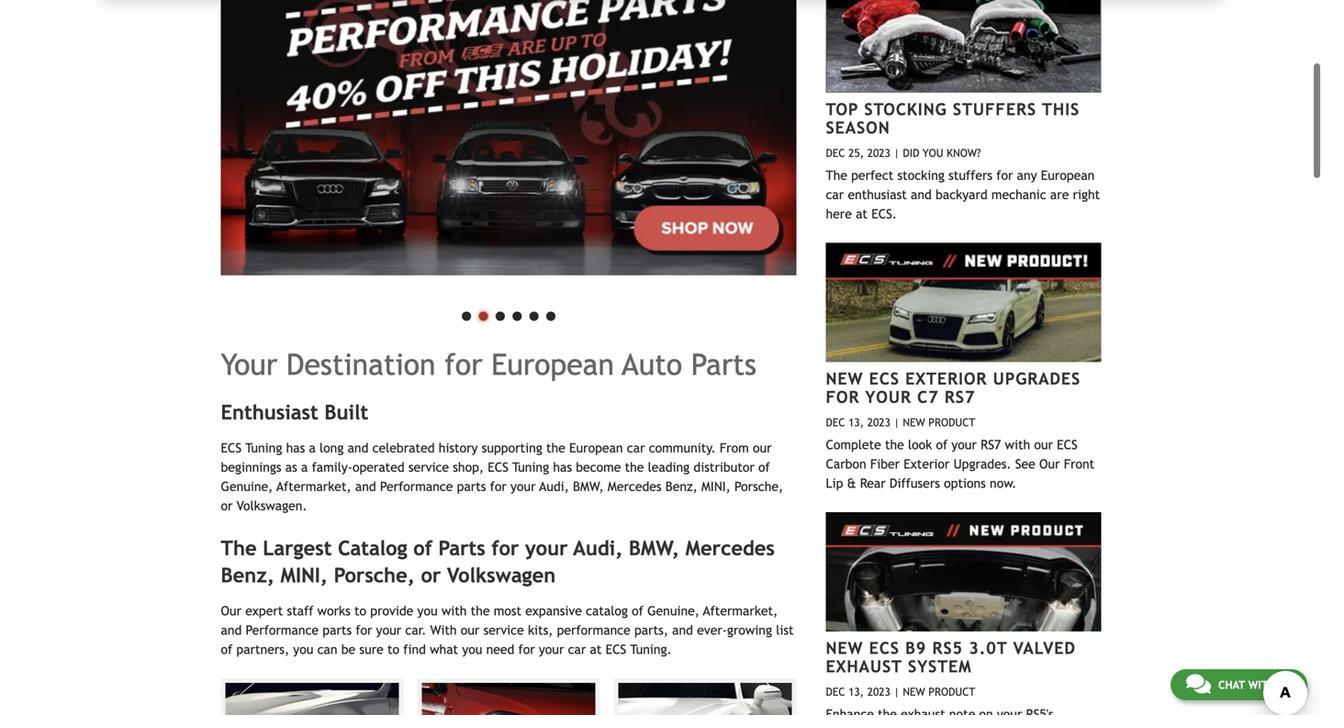 Task type: locate. For each thing, give the bounding box(es) containing it.
the up fiber
[[885, 437, 904, 452]]

your left c7
[[866, 388, 912, 407]]

our left expert
[[221, 604, 242, 618]]

product for dec 13, 2023 | new product
[[929, 685, 976, 698]]

of right catalog
[[414, 537, 432, 560]]

0 vertical spatial parts
[[691, 348, 757, 382]]

1 vertical spatial a
[[301, 460, 308, 475]]

2023 right 25,
[[868, 146, 891, 159]]

to left "find"
[[388, 642, 400, 657]]

the left perfect
[[826, 168, 848, 183]]

2 vertical spatial car
[[568, 642, 586, 657]]

1 vertical spatial parts
[[323, 623, 352, 638]]

1 horizontal spatial benz,
[[666, 479, 698, 494]]

1 vertical spatial genuine,
[[647, 604, 700, 618]]

genuine, inside ecs tuning has a long and celebrated history supporting the european car community. from our beginnings as a family-operated service shop, ecs tuning has become the leading distributor of genuine, aftermarket, and performance parts for your audi, bmw, mercedes benz, mini, porsche, or volkswagen.
[[221, 479, 273, 494]]

and up partners,
[[221, 623, 242, 638]]

and inside dec 25, 2023 | did you know? the perfect stocking stuffers for any european car enthusiast and backyard mechanic are right here at ecs.
[[911, 187, 932, 202]]

distributor
[[694, 460, 755, 475]]

1 vertical spatial exterior
[[904, 457, 950, 471]]

mercedes down distributor
[[686, 537, 775, 560]]

mini,
[[702, 479, 731, 494], [281, 564, 328, 587]]

performance
[[380, 479, 453, 494], [246, 623, 319, 638]]

become
[[576, 460, 621, 475]]

our inside 'dec 13, 2023 | new product complete the look of your rs7 with our ecs carbon fiber exterior upgrades. see our front lip & rear diffusers options now.'
[[1034, 437, 1053, 452]]

mercedes
[[608, 479, 662, 494], [686, 537, 775, 560]]

4 • from the left
[[509, 295, 526, 333]]

our right see
[[1040, 457, 1060, 471]]

here
[[826, 206, 852, 221]]

0 vertical spatial porsche,
[[735, 479, 783, 494]]

and
[[911, 187, 932, 202], [348, 441, 369, 455], [355, 479, 376, 494], [221, 623, 242, 638], [672, 623, 693, 638]]

0 horizontal spatial at
[[590, 642, 602, 657]]

1 vertical spatial new
[[903, 416, 925, 429]]

audi, inside the largest catalog of parts for your audi, bmw, mercedes benz, mini, porsche, or volkswagen
[[574, 537, 623, 560]]

dec inside 'dec 13, 2023 | new product complete the look of your rs7 with our ecs carbon fiber exterior upgrades. see our front lip & rear diffusers options now.'
[[826, 416, 845, 429]]

1 vertical spatial service
[[484, 623, 524, 638]]

1 vertical spatial mercedes
[[686, 537, 775, 560]]

1 vertical spatial our
[[221, 604, 242, 618]]

bmw, up parts,
[[629, 537, 680, 560]]

new inside new ecs exterior upgrades for your c7 rs7
[[826, 369, 864, 388]]

0 horizontal spatial performance
[[246, 623, 319, 638]]

ecs inside new ecs exterior upgrades for your c7 rs7
[[869, 369, 900, 388]]

shop,
[[453, 460, 484, 475]]

1 vertical spatial |
[[894, 416, 900, 429]]

for up volkswagen on the left bottom of the page
[[492, 537, 519, 560]]

exterior down look
[[904, 457, 950, 471]]

2 vertical spatial |
[[894, 685, 900, 698]]

1 horizontal spatial performance
[[380, 479, 453, 494]]

product down system
[[929, 685, 976, 698]]

list
[[776, 623, 794, 638]]

bmw, inside the largest catalog of parts for your audi, bmw, mercedes benz, mini, porsche, or volkswagen
[[629, 537, 680, 560]]

can
[[317, 642, 338, 657]]

or inside ecs tuning has a long and celebrated history supporting the european car community. from our beginnings as a family-operated service shop, ecs tuning has become the leading distributor of genuine, aftermarket, and performance parts for your audi, bmw, mercedes benz, mini, porsche, or volkswagen.
[[221, 499, 233, 513]]

new down system
[[903, 685, 925, 698]]

2 horizontal spatial with
[[1249, 679, 1276, 692]]

| inside 'dec 13, 2023 | new product complete the look of your rs7 with our ecs carbon fiber exterior upgrades. see our front lip & rear diffusers options now.'
[[894, 416, 900, 429]]

exterior
[[906, 369, 988, 388], [904, 457, 950, 471]]

mercedes down leading
[[608, 479, 662, 494]]

for left any
[[997, 168, 1013, 183]]

of
[[936, 437, 948, 452], [759, 460, 770, 475], [414, 537, 432, 560], [632, 604, 644, 618], [221, 642, 233, 657]]

1 vertical spatial at
[[590, 642, 602, 657]]

1 vertical spatial parts
[[439, 537, 486, 560]]

1 dec from the top
[[826, 146, 845, 159]]

or up with
[[421, 564, 441, 587]]

2 | from the top
[[894, 416, 900, 429]]

tuning up beginnings
[[245, 441, 282, 455]]

mini, down distributor
[[702, 479, 731, 494]]

1 horizontal spatial tuning
[[512, 460, 549, 475]]

benz, up expert
[[221, 564, 275, 587]]

or
[[221, 499, 233, 513], [421, 564, 441, 587]]

2 dec from the top
[[826, 416, 845, 429]]

our inside ecs tuning has a long and celebrated history supporting the european car community. from our beginnings as a family-operated service shop, ecs tuning has become the leading distributor of genuine, aftermarket, and performance parts for your audi, bmw, mercedes benz, mini, porsche, or volkswagen.
[[753, 441, 772, 455]]

service
[[409, 460, 449, 475], [484, 623, 524, 638]]

to
[[354, 604, 366, 618], [388, 642, 400, 657]]

2 horizontal spatial our
[[1034, 437, 1053, 452]]

2 vertical spatial 2023
[[868, 685, 891, 698]]

european up are
[[1041, 168, 1095, 183]]

1 vertical spatial audi,
[[574, 537, 623, 560]]

0 horizontal spatial rs7
[[945, 388, 976, 407]]

13, inside 'dec 13, 2023 | new product complete the look of your rs7 with our ecs carbon fiber exterior upgrades. see our front lip & rear diffusers options now.'
[[849, 416, 864, 429]]

car.
[[405, 623, 426, 638]]

has left become on the left of the page
[[553, 460, 572, 475]]

your down kits, at the bottom of page
[[539, 642, 564, 657]]

the down volkswagen.
[[221, 537, 257, 560]]

1 vertical spatial 13,
[[849, 685, 864, 698]]

0 horizontal spatial our
[[221, 604, 242, 618]]

performance inside our expert staff works to provide you with the most expansive catalog of genuine, aftermarket, and performance parts for your car. with our service kits, performance parts, and ever-growing list of partners, you can be sure to find what you need for your car at ecs tuning.
[[246, 623, 319, 638]]

0 vertical spatial 2023
[[868, 146, 891, 159]]

| left did
[[894, 146, 900, 159]]

ecs right for
[[869, 369, 900, 388]]

0 vertical spatial parts
[[457, 479, 486, 494]]

for down supporting
[[490, 479, 507, 494]]

new
[[826, 369, 864, 388], [903, 416, 925, 429], [903, 685, 925, 698]]

european up become on the left of the page
[[569, 441, 623, 455]]

13, for dec 13, 2023 | new product
[[849, 685, 864, 698]]

0 vertical spatial mercedes
[[608, 479, 662, 494]]

dec down for
[[826, 416, 845, 429]]

service inside our expert staff works to provide you with the most expansive catalog of genuine, aftermarket, and performance parts for your car. with our service kits, performance parts, and ever-growing list of partners, you can be sure to find what you need for your car at ecs tuning.
[[484, 623, 524, 638]]

dec 25, 2023 | did you know? the perfect stocking stuffers for any european car enthusiast and backyard mechanic are right here at ecs.
[[826, 146, 1100, 221]]

0 vertical spatial has
[[286, 441, 305, 455]]

any
[[1017, 168, 1037, 183]]

of right look
[[936, 437, 948, 452]]

0 horizontal spatial aftermarket,
[[277, 479, 351, 494]]

our right with
[[461, 623, 480, 638]]

1 horizontal spatial mini,
[[702, 479, 731, 494]]

volkswagen.
[[237, 499, 307, 513]]

0 vertical spatial aftermarket,
[[277, 479, 351, 494]]

stocking
[[898, 168, 945, 183]]

bmw, inside ecs tuning has a long and celebrated history supporting the european car community. from our beginnings as a family-operated service shop, ecs tuning has become the leading distributor of genuine, aftermarket, and performance parts for your audi, bmw, mercedes benz, mini, porsche, or volkswagen.
[[573, 479, 604, 494]]

bmw, down become on the left of the page
[[573, 479, 604, 494]]

parts,
[[635, 623, 669, 638]]

0 horizontal spatial car
[[568, 642, 586, 657]]

of inside ecs tuning has a long and celebrated history supporting the european car community. from our beginnings as a family-operated service shop, ecs tuning has become the leading distributor of genuine, aftermarket, and performance parts for your audi, bmw, mercedes benz, mini, porsche, or volkswagen.
[[759, 460, 770, 475]]

exterior up look
[[906, 369, 988, 388]]

aftermarket, inside our expert staff works to provide you with the most expansive catalog of genuine, aftermarket, and performance parts for your car. with our service kits, performance parts, and ever-growing list of partners, you can be sure to find what you need for your car at ecs tuning.
[[703, 604, 778, 618]]

the left most
[[471, 604, 490, 618]]

for
[[826, 388, 860, 407]]

new ecs b9 rs5 3.0t valved exhaust system image
[[826, 512, 1102, 632]]

1 vertical spatial performance
[[246, 623, 319, 638]]

audi, down supporting
[[539, 479, 569, 494]]

2 vertical spatial dec
[[826, 685, 845, 698]]

0 vertical spatial rs7
[[945, 388, 976, 407]]

1 • from the left
[[458, 295, 475, 333]]

rs7 inside new ecs exterior upgrades for your c7 rs7
[[945, 388, 976, 407]]

0 vertical spatial genuine,
[[221, 479, 273, 494]]

chat with us
[[1219, 679, 1292, 692]]

0 vertical spatial our
[[1040, 457, 1060, 471]]

0 vertical spatial performance
[[380, 479, 453, 494]]

backyard
[[936, 187, 988, 202]]

product down 'new ecs exterior upgrades for your c7 rs7' link
[[929, 416, 976, 429]]

exterior inside new ecs exterior upgrades for your c7 rs7
[[906, 369, 988, 388]]

you left can
[[293, 642, 314, 657]]

ecs down performance
[[606, 642, 627, 657]]

car inside our expert staff works to provide you with the most expansive catalog of genuine, aftermarket, and performance parts for your car. with our service kits, performance parts, and ever-growing list of partners, you can be sure to find what you need for your car at ecs tuning.
[[568, 642, 586, 657]]

tuning.
[[630, 642, 672, 657]]

0 horizontal spatial genuine,
[[221, 479, 273, 494]]

1 horizontal spatial parts
[[691, 348, 757, 382]]

0 horizontal spatial porsche,
[[334, 564, 415, 587]]

parts up volkswagen on the left bottom of the page
[[439, 537, 486, 560]]

1 vertical spatial has
[[553, 460, 572, 475]]

0 vertical spatial |
[[894, 146, 900, 159]]

at down performance
[[590, 642, 602, 657]]

from
[[720, 441, 749, 455]]

1 horizontal spatial with
[[1005, 437, 1031, 452]]

2023
[[868, 146, 891, 159], [868, 416, 891, 429], [868, 685, 891, 698]]

porsche, down distributor
[[735, 479, 783, 494]]

parts right auto
[[691, 348, 757, 382]]

tuning
[[245, 441, 282, 455], [512, 460, 549, 475]]

0 vertical spatial at
[[856, 206, 868, 221]]

at
[[856, 206, 868, 221], [590, 642, 602, 657]]

product inside 'dec 13, 2023 | new product complete the look of your rs7 with our ecs carbon fiber exterior upgrades. see our front lip & rear diffusers options now.'
[[929, 416, 976, 429]]

2023 inside 'dec 13, 2023 | new product complete the look of your rs7 with our ecs carbon fiber exterior upgrades. see our front lip & rear diffusers options now.'
[[868, 416, 891, 429]]

our
[[1040, 457, 1060, 471], [221, 604, 242, 618]]

dec 13, 2023 | new product complete the look of your rs7 with our ecs carbon fiber exterior upgrades. see our front lip & rear diffusers options now.
[[826, 416, 1095, 491]]

catalog
[[338, 537, 407, 560]]

| up fiber
[[894, 416, 900, 429]]

3 • from the left
[[492, 295, 509, 333]]

car up "here"
[[826, 187, 844, 202]]

0 horizontal spatial parts
[[439, 537, 486, 560]]

audi,
[[539, 479, 569, 494], [574, 537, 623, 560]]

as
[[285, 460, 297, 475]]

1 horizontal spatial our
[[1040, 457, 1060, 471]]

a right as
[[301, 460, 308, 475]]

2023 down exhaust
[[868, 685, 891, 698]]

for
[[997, 168, 1013, 183], [445, 348, 483, 382], [490, 479, 507, 494], [492, 537, 519, 560], [356, 623, 372, 638], [518, 642, 535, 657]]

1 vertical spatial with
[[442, 604, 467, 618]]

tuning down supporting
[[512, 460, 549, 475]]

|
[[894, 146, 900, 159], [894, 416, 900, 429], [894, 685, 900, 698]]

top stocking stuffers this season
[[826, 99, 1080, 137]]

1 13, from the top
[[849, 416, 864, 429]]

6 • from the left
[[542, 295, 559, 333]]

0 vertical spatial or
[[221, 499, 233, 513]]

3 2023 from the top
[[868, 685, 891, 698]]

you left need
[[462, 642, 482, 657]]

1 horizontal spatial aftermarket,
[[703, 604, 778, 618]]

13, for dec 13, 2023 | new product complete the look of your rs7 with our ecs carbon fiber exterior upgrades. see our front lip & rear diffusers options now.
[[849, 416, 864, 429]]

0 horizontal spatial tuning
[[245, 441, 282, 455]]

largest
[[263, 537, 332, 560]]

•
[[458, 295, 475, 333], [475, 295, 492, 333], [492, 295, 509, 333], [509, 295, 526, 333], [526, 295, 542, 333], [542, 295, 559, 333]]

and down stocking
[[911, 187, 932, 202]]

to right works on the left of page
[[354, 604, 366, 618]]

genuine, down beginnings
[[221, 479, 273, 494]]

rs7 right c7
[[945, 388, 976, 407]]

1 vertical spatial porsche,
[[334, 564, 415, 587]]

0 horizontal spatial has
[[286, 441, 305, 455]]

genuine, up parts,
[[647, 604, 700, 618]]

performance down expert
[[246, 623, 319, 638]]

0 vertical spatial new
[[826, 369, 864, 388]]

with up see
[[1005, 437, 1031, 452]]

your
[[952, 437, 977, 452], [511, 479, 536, 494], [525, 537, 568, 560], [376, 623, 401, 638], [539, 642, 564, 657]]

13,
[[849, 416, 864, 429], [849, 685, 864, 698]]

ecs left the b9
[[869, 638, 900, 658]]

0 horizontal spatial service
[[409, 460, 449, 475]]

car down performance
[[568, 642, 586, 657]]

dec
[[826, 146, 845, 159], [826, 416, 845, 429], [826, 685, 845, 698]]

1 vertical spatial car
[[627, 441, 645, 455]]

performance down celebrated
[[380, 479, 453, 494]]

1 vertical spatial european
[[491, 348, 614, 382]]

0 vertical spatial car
[[826, 187, 844, 202]]

car left community.
[[627, 441, 645, 455]]

dec left 25,
[[826, 146, 845, 159]]

1 horizontal spatial has
[[553, 460, 572, 475]]

| down exhaust
[[894, 685, 900, 698]]

the
[[826, 168, 848, 183], [221, 537, 257, 560]]

new up the complete
[[826, 369, 864, 388]]

2023 inside dec 25, 2023 | did you know? the perfect stocking stuffers for any european car enthusiast and backyard mechanic are right here at ecs.
[[868, 146, 891, 159]]

13, up the complete
[[849, 416, 864, 429]]

1 horizontal spatial to
[[388, 642, 400, 657]]

mercedes inside ecs tuning has a long and celebrated history supporting the european car community. from our beginnings as a family-operated service shop, ecs tuning has become the leading distributor of genuine, aftermarket, and performance parts for your audi, bmw, mercedes benz, mini, porsche, or volkswagen.
[[608, 479, 662, 494]]

our up see
[[1034, 437, 1053, 452]]

ecs up front in the bottom right of the page
[[1057, 437, 1078, 452]]

your down provide
[[376, 623, 401, 638]]

our inside our expert staff works to provide you with the most expansive catalog of genuine, aftermarket, and performance parts for your car. with our service kits, performance parts, and ever-growing list of partners, you can be sure to find what you need for your car at ecs tuning.
[[221, 604, 242, 618]]

new up look
[[903, 416, 925, 429]]

ecs inside our expert staff works to provide you with the most expansive catalog of genuine, aftermarket, and performance parts for your car. with our service kits, performance parts, and ever-growing list of partners, you can be sure to find what you need for your car at ecs tuning.
[[606, 642, 627, 657]]

aftermarket, up growing
[[703, 604, 778, 618]]

mercedes inside the largest catalog of parts for your audi, bmw, mercedes benz, mini, porsche, or volkswagen
[[686, 537, 775, 560]]

with up with
[[442, 604, 467, 618]]

service inside ecs tuning has a long and celebrated history supporting the european car community. from our beginnings as a family-operated service shop, ecs tuning has become the leading distributor of genuine, aftermarket, and performance parts for your audi, bmw, mercedes benz, mini, porsche, or volkswagen.
[[409, 460, 449, 475]]

your inside 'dec 13, 2023 | new product complete the look of your rs7 with our ecs carbon fiber exterior upgrades. see our front lip & rear diffusers options now.'
[[952, 437, 977, 452]]

1 vertical spatial rs7
[[981, 437, 1001, 452]]

0 vertical spatial european
[[1041, 168, 1095, 183]]

1 vertical spatial product
[[929, 685, 976, 698]]

1 horizontal spatial your
[[866, 388, 912, 407]]

parts inside ecs tuning has a long and celebrated history supporting the european car community. from our beginnings as a family-operated service shop, ecs tuning has become the leading distributor of genuine, aftermarket, and performance parts for your audi, bmw, mercedes benz, mini, porsche, or volkswagen.
[[457, 479, 486, 494]]

0 vertical spatial to
[[354, 604, 366, 618]]

genuine, inside our expert staff works to provide you with the most expansive catalog of genuine, aftermarket, and performance parts for your car. with our service kits, performance parts, and ever-growing list of partners, you can be sure to find what you need for your car at ecs tuning.
[[647, 604, 700, 618]]

1 vertical spatial bmw,
[[629, 537, 680, 560]]

or left volkswagen.
[[221, 499, 233, 513]]

dec 13, 2023 | new product
[[826, 685, 976, 698]]

service up need
[[484, 623, 524, 638]]

at left ecs.
[[856, 206, 868, 221]]

0 horizontal spatial a
[[301, 460, 308, 475]]

top
[[826, 99, 859, 119]]

ecs down supporting
[[488, 460, 509, 475]]

1 vertical spatial or
[[421, 564, 441, 587]]

0 vertical spatial mini,
[[702, 479, 731, 494]]

1 horizontal spatial audi,
[[574, 537, 623, 560]]

our inside 'dec 13, 2023 | new product complete the look of your rs7 with our ecs carbon fiber exterior upgrades. see our front lip & rear diffusers options now.'
[[1040, 457, 1060, 471]]

aftermarket,
[[277, 479, 351, 494], [703, 604, 778, 618]]

0 vertical spatial bmw,
[[573, 479, 604, 494]]

comments image
[[1186, 673, 1211, 695]]

you
[[417, 604, 438, 618], [293, 642, 314, 657], [462, 642, 482, 657]]

0 horizontal spatial bmw,
[[573, 479, 604, 494]]

beginnings
[[221, 460, 282, 475]]

destination
[[286, 348, 436, 382]]

sure
[[359, 642, 384, 657]]

1 horizontal spatial parts
[[457, 479, 486, 494]]

for inside the largest catalog of parts for your audi, bmw, mercedes benz, mini, porsche, or volkswagen
[[492, 537, 519, 560]]

european down • • • • • •
[[491, 348, 614, 382]]

new ecs b9 rs5 3.0t valved exhaust system link
[[826, 638, 1076, 676]]

1 horizontal spatial bmw,
[[629, 537, 680, 560]]

audi, up catalog
[[574, 537, 623, 560]]

1 vertical spatial benz,
[[221, 564, 275, 587]]

of left partners,
[[221, 642, 233, 657]]

dec for new ecs exterior upgrades for your c7 rs7
[[826, 416, 845, 429]]

dec down exhaust
[[826, 685, 845, 698]]

2 13, from the top
[[849, 685, 864, 698]]

2 horizontal spatial you
[[462, 642, 482, 657]]

0 vertical spatial service
[[409, 460, 449, 475]]

1 horizontal spatial at
[[856, 206, 868, 221]]

new ecs exterior upgrades for your c7 rs7 image
[[826, 243, 1102, 362]]

2023 for for
[[868, 416, 891, 429]]

new inside 'dec 13, 2023 | new product complete the look of your rs7 with our ecs carbon fiber exterior upgrades. see our front lip & rear diffusers options now.'
[[903, 416, 925, 429]]

0 horizontal spatial our
[[461, 623, 480, 638]]

product
[[929, 416, 976, 429], [929, 685, 976, 698]]

1 | from the top
[[894, 146, 900, 159]]

porsche, down catalog
[[334, 564, 415, 587]]

ecs inside new ecs b9 rs5 3.0t valved exhaust system
[[869, 638, 900, 658]]

parts down shop,
[[457, 479, 486, 494]]

with left "us"
[[1249, 679, 1276, 692]]

of right distributor
[[759, 460, 770, 475]]

top stocking stuffers this season image
[[826, 0, 1102, 93]]

supporting
[[482, 441, 543, 455]]

2 product from the top
[[929, 685, 976, 698]]

your up the upgrades.
[[952, 437, 977, 452]]

your inside the largest catalog of parts for your audi, bmw, mercedes benz, mini, porsche, or volkswagen
[[525, 537, 568, 560]]

the
[[885, 437, 904, 452], [546, 441, 566, 455], [625, 460, 644, 475], [471, 604, 490, 618]]

1 2023 from the top
[[868, 146, 891, 159]]

mini, down the largest
[[281, 564, 328, 587]]

1 horizontal spatial rs7
[[981, 437, 1001, 452]]

1 horizontal spatial mercedes
[[686, 537, 775, 560]]

european
[[1041, 168, 1095, 183], [491, 348, 614, 382], [569, 441, 623, 455]]

2 • from the left
[[475, 295, 492, 333]]

long
[[320, 441, 344, 455]]

new ecs exterior upgrades for your c7 rs7 link
[[826, 369, 1081, 407]]

rs7
[[945, 388, 976, 407], [981, 437, 1001, 452]]

0 vertical spatial dec
[[826, 146, 845, 159]]

system
[[908, 657, 972, 676]]

product for dec 13, 2023 | new product complete the look of your rs7 with our ecs carbon fiber exterior upgrades. see our front lip & rear diffusers options now.
[[929, 416, 976, 429]]

2 2023 from the top
[[868, 416, 891, 429]]

1 vertical spatial tuning
[[512, 460, 549, 475]]

of inside 'dec 13, 2023 | new product complete the look of your rs7 with our ecs carbon fiber exterior upgrades. see our front lip & rear diffusers options now.'
[[936, 437, 948, 452]]

3 dec from the top
[[826, 685, 845, 698]]

genuine,
[[221, 479, 273, 494], [647, 604, 700, 618]]

1 horizontal spatial or
[[421, 564, 441, 587]]

ecs
[[869, 369, 900, 388], [1057, 437, 1078, 452], [221, 441, 242, 455], [488, 460, 509, 475], [869, 638, 900, 658], [606, 642, 627, 657]]

your up enthusiast
[[221, 348, 277, 382]]

2 horizontal spatial car
[[826, 187, 844, 202]]

0 horizontal spatial benz,
[[221, 564, 275, 587]]

0 horizontal spatial with
[[442, 604, 467, 618]]

0 horizontal spatial or
[[221, 499, 233, 513]]

a left long
[[309, 441, 316, 455]]

13, down exhaust
[[849, 685, 864, 698]]

your up volkswagen on the left bottom of the page
[[525, 537, 568, 560]]

porsche, inside the largest catalog of parts for your audi, bmw, mercedes benz, mini, porsche, or volkswagen
[[334, 564, 415, 587]]

0 horizontal spatial you
[[293, 642, 314, 657]]

volkswagen
[[447, 564, 556, 587]]

1 horizontal spatial genuine,
[[647, 604, 700, 618]]

mini, inside the largest catalog of parts for your audi, bmw, mercedes benz, mini, porsche, or volkswagen
[[281, 564, 328, 587]]

has up as
[[286, 441, 305, 455]]

2 vertical spatial european
[[569, 441, 623, 455]]

a
[[309, 441, 316, 455], [301, 460, 308, 475]]

1 product from the top
[[929, 416, 976, 429]]

be
[[341, 642, 356, 657]]

5 • from the left
[[526, 295, 542, 333]]

parts
[[457, 479, 486, 494], [323, 623, 352, 638]]

benz, down leading
[[666, 479, 698, 494]]

0 vertical spatial the
[[826, 168, 848, 183]]

parts down works on the left of page
[[323, 623, 352, 638]]

dec inside dec 25, 2023 | did you know? the perfect stocking stuffers for any european car enthusiast and backyard mechanic are right here at ecs.
[[826, 146, 845, 159]]

catalog
[[586, 604, 628, 618]]

| inside dec 25, 2023 | did you know? the perfect stocking stuffers for any european car enthusiast and backyard mechanic are right here at ecs.
[[894, 146, 900, 159]]

you up car.
[[417, 604, 438, 618]]

0 vertical spatial with
[[1005, 437, 1031, 452]]

upgrades
[[993, 369, 1081, 388]]



Task type: describe. For each thing, give the bounding box(es) containing it.
your inside ecs tuning has a long and celebrated history supporting the european car community. from our beginnings as a family-operated service shop, ecs tuning has become the leading distributor of genuine, aftermarket, and performance parts for your audi, bmw, mercedes benz, mini, porsche, or volkswagen.
[[511, 479, 536, 494]]

the inside dec 25, 2023 | did you know? the perfect stocking stuffers for any european car enthusiast and backyard mechanic are right here at ecs.
[[826, 168, 848, 183]]

top stocking stuffers this season link
[[826, 99, 1080, 137]]

history
[[439, 441, 478, 455]]

provide
[[370, 604, 414, 618]]

new ecs b9 rs5 3.0t valved exhaust system
[[826, 638, 1076, 676]]

ecs.
[[872, 206, 897, 221]]

our inside our expert staff works to provide you with the most expansive catalog of genuine, aftermarket, and performance parts for your car. with our service kits, performance parts, and ever-growing list of partners, you can be sure to find what you need for your car at ecs tuning.
[[461, 623, 480, 638]]

season
[[826, 118, 890, 137]]

celebrated
[[372, 441, 435, 455]]

0 vertical spatial tuning
[[245, 441, 282, 455]]

look
[[908, 437, 932, 452]]

performance
[[557, 623, 631, 638]]

porsche, inside ecs tuning has a long and celebrated history supporting the european car community. from our beginnings as a family-operated service shop, ecs tuning has become the leading distributor of genuine, aftermarket, and performance parts for your audi, bmw, mercedes benz, mini, porsche, or volkswagen.
[[735, 479, 783, 494]]

now.
[[990, 476, 1017, 491]]

rear
[[860, 476, 886, 491]]

the left leading
[[625, 460, 644, 475]]

0 horizontal spatial your
[[221, 348, 277, 382]]

family-
[[312, 460, 353, 475]]

benz, inside ecs tuning has a long and celebrated history supporting the european car community. from our beginnings as a family-operated service shop, ecs tuning has become the leading distributor of genuine, aftermarket, and performance parts for your audi, bmw, mercedes benz, mini, porsche, or volkswagen.
[[666, 479, 698, 494]]

works
[[317, 604, 351, 618]]

european inside dec 25, 2023 | did you know? the perfect stocking stuffers for any european car enthusiast and backyard mechanic are right here at ecs.
[[1041, 168, 1095, 183]]

| for for
[[894, 416, 900, 429]]

right
[[1073, 187, 1100, 202]]

carbon
[[826, 457, 867, 471]]

for inside dec 25, 2023 | did you know? the perfect stocking stuffers for any european car enthusiast and backyard mechanic are right here at ecs.
[[997, 168, 1013, 183]]

find
[[403, 642, 426, 657]]

need
[[486, 642, 515, 657]]

lip
[[826, 476, 843, 491]]

know?
[[947, 146, 981, 159]]

growing
[[727, 623, 772, 638]]

kits,
[[528, 623, 553, 638]]

1 horizontal spatial a
[[309, 441, 316, 455]]

front
[[1064, 457, 1095, 471]]

stocking
[[864, 99, 947, 119]]

us
[[1279, 679, 1292, 692]]

valved
[[1014, 638, 1076, 658]]

the inside the largest catalog of parts for your audi, bmw, mercedes benz, mini, porsche, or volkswagen
[[221, 537, 257, 560]]

diffusers
[[890, 476, 940, 491]]

new for dec 13, 2023 | new product
[[903, 685, 925, 698]]

1 horizontal spatial you
[[417, 604, 438, 618]]

community.
[[649, 441, 716, 455]]

the inside 'dec 13, 2023 | new product complete the look of your rs7 with our ecs carbon fiber exterior upgrades. see our front lip & rear diffusers options now.'
[[885, 437, 904, 452]]

your destination for european auto parts
[[221, 348, 757, 382]]

operated
[[353, 460, 405, 475]]

1 vertical spatial to
[[388, 642, 400, 657]]

enthusiast
[[221, 401, 318, 424]]

parts inside our expert staff works to provide you with the most expansive catalog of genuine, aftermarket, and performance parts for your car. with our service kits, performance parts, and ever-growing list of partners, you can be sure to find what you need for your car at ecs tuning.
[[323, 623, 352, 638]]

for down • • • • • •
[[445, 348, 483, 382]]

ever-
[[697, 623, 727, 638]]

partners,
[[236, 642, 289, 657]]

chat with us link
[[1171, 669, 1308, 701]]

new for dec 13, 2023 | new product complete the look of your rs7 with our ecs carbon fiber exterior upgrades. see our front lip & rear diffusers options now.
[[903, 416, 925, 429]]

new
[[826, 638, 864, 658]]

3 | from the top
[[894, 685, 900, 698]]

for down kits, at the bottom of page
[[518, 642, 535, 657]]

with inside our expert staff works to provide you with the most expansive catalog of genuine, aftermarket, and performance parts for your car. with our service kits, performance parts, and ever-growing list of partners, you can be sure to find what you need for your car at ecs tuning.
[[442, 604, 467, 618]]

stuffers
[[949, 168, 993, 183]]

expert
[[245, 604, 283, 618]]

c7
[[918, 388, 939, 407]]

staff
[[287, 604, 314, 618]]

leading
[[648, 460, 690, 475]]

with inside 'dec 13, 2023 | new product complete the look of your rs7 with our ecs carbon fiber exterior upgrades. see our front lip & rear diffusers options now.'
[[1005, 437, 1031, 452]]

european inside ecs tuning has a long and celebrated history supporting the european car community. from our beginnings as a family-operated service shop, ecs tuning has become the leading distributor of genuine, aftermarket, and performance parts for your audi, bmw, mercedes benz, mini, porsche, or volkswagen.
[[569, 441, 623, 455]]

enthusiast built
[[221, 401, 368, 424]]

complete
[[826, 437, 881, 452]]

25,
[[849, 146, 864, 159]]

ecs up beginnings
[[221, 441, 242, 455]]

and left ever-
[[672, 623, 693, 638]]

mini, inside ecs tuning has a long and celebrated history supporting the european car community. from our beginnings as a family-operated service shop, ecs tuning has become the leading distributor of genuine, aftermarket, and performance parts for your audi, bmw, mercedes benz, mini, porsche, or volkswagen.
[[702, 479, 731, 494]]

generic - ecs up to 40% off image
[[221, 0, 797, 276]]

ecs tuning has a long and celebrated history supporting the european car community. from our beginnings as a family-operated service shop, ecs tuning has become the leading distributor of genuine, aftermarket, and performance parts for your audi, bmw, mercedes benz, mini, porsche, or volkswagen.
[[221, 441, 783, 513]]

our expert staff works to provide you with the most expansive catalog of genuine, aftermarket, and performance parts for your car. with our service kits, performance parts, and ever-growing list of partners, you can be sure to find what you need for your car at ecs tuning.
[[221, 604, 794, 657]]

auto
[[622, 348, 682, 382]]

car inside dec 25, 2023 | did you know? the perfect stocking stuffers for any european car enthusiast and backyard mechanic are right here at ecs.
[[826, 187, 844, 202]]

you
[[923, 146, 944, 159]]

expansive
[[526, 604, 582, 618]]

0 horizontal spatial to
[[354, 604, 366, 618]]

aftermarket, inside ecs tuning has a long and celebrated history supporting the european car community. from our beginnings as a family-operated service shop, ecs tuning has become the leading distributor of genuine, aftermarket, and performance parts for your audi, bmw, mercedes benz, mini, porsche, or volkswagen.
[[277, 479, 351, 494]]

this
[[1042, 99, 1080, 119]]

the right supporting
[[546, 441, 566, 455]]

and down operated
[[355, 479, 376, 494]]

| for season
[[894, 146, 900, 159]]

rs7 inside 'dec 13, 2023 | new product complete the look of your rs7 with our ecs carbon fiber exterior upgrades. see our front lip & rear diffusers options now.'
[[981, 437, 1001, 452]]

new ecs exterior upgrades for your c7 rs7
[[826, 369, 1081, 407]]

for up sure
[[356, 623, 372, 638]]

for inside ecs tuning has a long and celebrated history supporting the european car community. from our beginnings as a family-operated service shop, ecs tuning has become the leading distributor of genuine, aftermarket, and performance parts for your audi, bmw, mercedes benz, mini, porsche, or volkswagen.
[[490, 479, 507, 494]]

of inside the largest catalog of parts for your audi, bmw, mercedes benz, mini, porsche, or volkswagen
[[414, 537, 432, 560]]

&
[[847, 476, 856, 491]]

options
[[944, 476, 986, 491]]

with
[[430, 623, 457, 638]]

mechanic
[[992, 187, 1047, 202]]

parts inside the largest catalog of parts for your audi, bmw, mercedes benz, mini, porsche, or volkswagen
[[439, 537, 486, 560]]

upgrades.
[[954, 457, 1012, 471]]

built
[[324, 401, 368, 424]]

fiber
[[870, 457, 900, 471]]

the inside our expert staff works to provide you with the most expansive catalog of genuine, aftermarket, and performance parts for your car. with our service kits, performance parts, and ever-growing list of partners, you can be sure to find what you need for your car at ecs tuning.
[[471, 604, 490, 618]]

what
[[430, 642, 458, 657]]

3.0t
[[969, 638, 1008, 658]]

chat
[[1219, 679, 1245, 692]]

and right long
[[348, 441, 369, 455]]

see
[[1015, 457, 1036, 471]]

exhaust
[[826, 657, 903, 676]]

dec for top stocking stuffers this season
[[826, 146, 845, 159]]

did
[[903, 146, 920, 159]]

perfect
[[851, 168, 894, 183]]

2 vertical spatial with
[[1249, 679, 1276, 692]]

your inside new ecs exterior upgrades for your c7 rs7
[[866, 388, 912, 407]]

2023 for season
[[868, 146, 891, 159]]

or inside the largest catalog of parts for your audi, bmw, mercedes benz, mini, porsche, or volkswagen
[[421, 564, 441, 587]]

at inside dec 25, 2023 | did you know? the perfect stocking stuffers for any european car enthusiast and backyard mechanic are right here at ecs.
[[856, 206, 868, 221]]

performance inside ecs tuning has a long and celebrated history supporting the european car community. from our beginnings as a family-operated service shop, ecs tuning has become the leading distributor of genuine, aftermarket, and performance parts for your audi, bmw, mercedes benz, mini, porsche, or volkswagen.
[[380, 479, 453, 494]]

rs5
[[933, 638, 963, 658]]

enthusiast
[[848, 187, 907, 202]]

at inside our expert staff works to provide you with the most expansive catalog of genuine, aftermarket, and performance parts for your car. with our service kits, performance parts, and ever-growing list of partners, you can be sure to find what you need for your car at ecs tuning.
[[590, 642, 602, 657]]

benz, inside the largest catalog of parts for your audi, bmw, mercedes benz, mini, porsche, or volkswagen
[[221, 564, 275, 587]]

• • • • • •
[[458, 295, 559, 333]]

b9
[[906, 638, 927, 658]]

exterior inside 'dec 13, 2023 | new product complete the look of your rs7 with our ecs carbon fiber exterior upgrades. see our front lip & rear diffusers options now.'
[[904, 457, 950, 471]]

are
[[1050, 187, 1069, 202]]

audi, inside ecs tuning has a long and celebrated history supporting the european car community. from our beginnings as a family-operated service shop, ecs tuning has become the leading distributor of genuine, aftermarket, and performance parts for your audi, bmw, mercedes benz, mini, porsche, or volkswagen.
[[539, 479, 569, 494]]

car inside ecs tuning has a long and celebrated history supporting the european car community. from our beginnings as a family-operated service shop, ecs tuning has become the leading distributor of genuine, aftermarket, and performance parts for your audi, bmw, mercedes benz, mini, porsche, or volkswagen.
[[627, 441, 645, 455]]

of up parts,
[[632, 604, 644, 618]]

ecs inside 'dec 13, 2023 | new product complete the look of your rs7 with our ecs carbon fiber exterior upgrades. see our front lip & rear diffusers options now.'
[[1057, 437, 1078, 452]]



Task type: vqa. For each thing, say whether or not it's contained in the screenshot.
policy,
no



